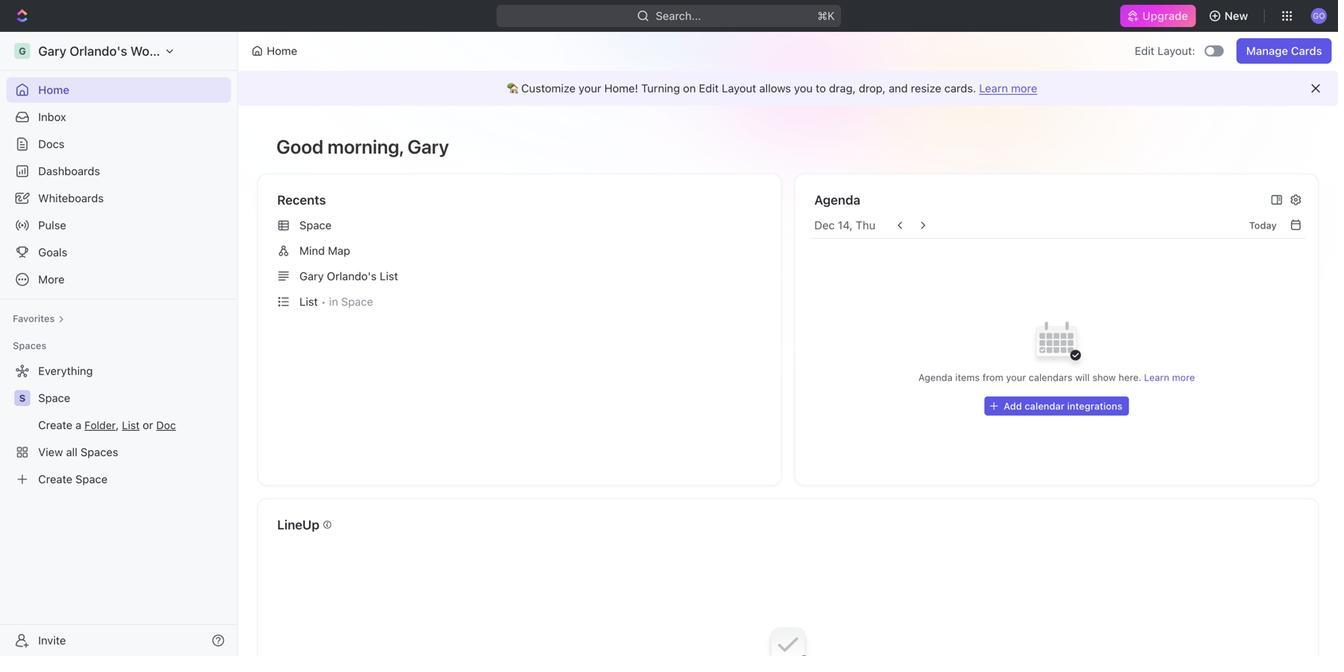 Task type: locate. For each thing, give the bounding box(es) containing it.
orlando's up 'home' link
[[70, 43, 127, 59]]

create space link
[[6, 467, 228, 492]]

0 horizontal spatial space link
[[38, 386, 228, 411]]

1 horizontal spatial learn more link
[[1145, 372, 1195, 383]]

and
[[889, 82, 908, 95]]

agenda for agenda items from your calendars will show here. learn more
[[919, 372, 953, 383]]

0 horizontal spatial learn
[[979, 82, 1008, 95]]

1 horizontal spatial home
[[267, 44, 297, 57]]

0 vertical spatial space link
[[271, 213, 775, 238]]

orlando's inside gary orlando's list link
[[327, 270, 377, 283]]

doc button
[[156, 419, 176, 432]]

space link up gary orlando's list link
[[271, 213, 775, 238]]

1 horizontal spatial spaces
[[81, 446, 118, 459]]

1 horizontal spatial list
[[300, 295, 318, 308]]

orlando's inside sidebar navigation
[[70, 43, 127, 59]]

🏡
[[507, 82, 518, 95]]

calendar
[[1025, 401, 1065, 412]]

0 horizontal spatial home
[[38, 83, 69, 96]]

0 horizontal spatial orlando's
[[70, 43, 127, 59]]

1 vertical spatial learn
[[1145, 372, 1170, 383]]

gary down mind
[[300, 270, 324, 283]]

1 horizontal spatial orlando's
[[327, 270, 377, 283]]

0 horizontal spatial list
[[122, 419, 140, 432]]

favorites
[[13, 313, 55, 324]]

more right cards. on the top
[[1011, 82, 1038, 95]]

2 vertical spatial gary
[[300, 270, 324, 283]]

learn more link
[[979, 82, 1038, 95], [1145, 372, 1195, 383]]

gary right morning,
[[408, 135, 449, 158]]

0 vertical spatial your
[[579, 82, 602, 95]]

0 vertical spatial more
[[1011, 82, 1038, 95]]

learn inside alert
[[979, 82, 1008, 95]]

today button
[[1243, 216, 1284, 235]]

layout:
[[1158, 44, 1196, 57]]

learn more link right cards. on the top
[[979, 82, 1038, 95]]

gary for gary orlando's list
[[300, 270, 324, 283]]

edit
[[1135, 44, 1155, 57], [699, 82, 719, 95]]

agenda for agenda
[[815, 192, 861, 208]]

mind
[[300, 244, 325, 257]]

•
[[321, 296, 326, 308]]

your
[[579, 82, 602, 95], [1006, 372, 1026, 383]]

space, , element
[[14, 390, 30, 406]]

integrations
[[1068, 401, 1123, 412]]

0 horizontal spatial gary
[[38, 43, 66, 59]]

0 horizontal spatial your
[[579, 82, 602, 95]]

dec 14, thu
[[815, 219, 876, 232]]

create
[[38, 419, 72, 432], [38, 473, 72, 486]]

create down "view"
[[38, 473, 72, 486]]

gary orlando's list link
[[271, 264, 775, 289]]

1 vertical spatial orlando's
[[327, 270, 377, 283]]

0 vertical spatial gary
[[38, 43, 66, 59]]

tree
[[6, 359, 231, 492]]

0 vertical spatial list
[[380, 270, 398, 283]]

space right in
[[341, 295, 373, 308]]

1 vertical spatial edit
[[699, 82, 719, 95]]

home!
[[605, 82, 638, 95]]

more
[[1011, 82, 1038, 95], [1172, 372, 1195, 383]]

alert containing 🏡 customize your home! turning on edit layout allows you to drag, drop, and resize cards.
[[238, 71, 1338, 106]]

1 vertical spatial home
[[38, 83, 69, 96]]

create left the a
[[38, 419, 72, 432]]

0 horizontal spatial more
[[1011, 82, 1038, 95]]

orlando's
[[70, 43, 127, 59], [327, 270, 377, 283]]

0 horizontal spatial spaces
[[13, 340, 47, 351]]

1 vertical spatial your
[[1006, 372, 1026, 383]]

tree containing everything
[[6, 359, 231, 492]]

spaces
[[13, 340, 47, 351], [81, 446, 118, 459]]

add
[[1004, 401, 1022, 412]]

gary right gary orlando's workspace, , element
[[38, 43, 66, 59]]

sidebar navigation
[[0, 32, 241, 656]]

0 vertical spatial create
[[38, 419, 72, 432]]

2 vertical spatial list
[[122, 419, 140, 432]]

list button
[[122, 419, 140, 432]]

0 horizontal spatial edit
[[699, 82, 719, 95]]

1 horizontal spatial your
[[1006, 372, 1026, 383]]

search...
[[656, 9, 701, 22]]

gary inside sidebar navigation
[[38, 43, 66, 59]]

invite
[[38, 634, 66, 647]]

1 vertical spatial gary
[[408, 135, 449, 158]]

space up mind
[[300, 219, 332, 232]]

list inside gary orlando's list link
[[380, 270, 398, 283]]

gary
[[38, 43, 66, 59], [408, 135, 449, 158], [300, 270, 324, 283]]

more right the here.
[[1172, 372, 1195, 383]]

1 horizontal spatial more
[[1172, 372, 1195, 383]]

1 create from the top
[[38, 419, 72, 432]]

1 vertical spatial more
[[1172, 372, 1195, 383]]

create space
[[38, 473, 108, 486]]

doc
[[156, 419, 176, 432]]

space link
[[271, 213, 775, 238], [38, 386, 228, 411]]

space link up list button
[[38, 386, 228, 411]]

⌘k
[[818, 9, 835, 22]]

more
[[38, 273, 65, 286]]

space
[[300, 219, 332, 232], [341, 295, 373, 308], [38, 392, 70, 405], [75, 473, 108, 486]]

0 vertical spatial agenda
[[815, 192, 861, 208]]

2 horizontal spatial list
[[380, 270, 398, 283]]

learn more link inside alert
[[979, 82, 1038, 95]]

manage
[[1247, 44, 1288, 57]]

alert
[[238, 71, 1338, 106]]

add calendar integrations
[[1004, 401, 1123, 412]]

0 vertical spatial edit
[[1135, 44, 1155, 57]]

agenda
[[815, 192, 861, 208], [919, 372, 953, 383]]

1 horizontal spatial edit
[[1135, 44, 1155, 57]]

dashboards
[[38, 165, 100, 178]]

0 vertical spatial learn
[[979, 82, 1008, 95]]

agenda left the items
[[919, 372, 953, 383]]

spaces down favorites
[[13, 340, 47, 351]]

on
[[683, 82, 696, 95]]

learn right cards. on the top
[[979, 82, 1008, 95]]

1 vertical spatial agenda
[[919, 372, 953, 383]]

customize
[[521, 82, 576, 95]]

learn
[[979, 82, 1008, 95], [1145, 372, 1170, 383]]

0 vertical spatial learn more link
[[979, 82, 1038, 95]]

allows
[[760, 82, 791, 95]]

1 horizontal spatial agenda
[[919, 372, 953, 383]]

0 horizontal spatial learn more link
[[979, 82, 1038, 95]]

edit right on
[[699, 82, 719, 95]]

0 vertical spatial orlando's
[[70, 43, 127, 59]]

home
[[267, 44, 297, 57], [38, 83, 69, 96]]

view
[[38, 446, 63, 459]]

everything link
[[6, 359, 228, 384]]

14,
[[838, 219, 853, 232]]

calendars
[[1029, 372, 1073, 383]]

your right from
[[1006, 372, 1026, 383]]

s
[[19, 393, 26, 404]]

1 horizontal spatial learn
[[1145, 372, 1170, 383]]

1 horizontal spatial gary
[[300, 270, 324, 283]]

learn more link right the here.
[[1145, 372, 1195, 383]]

cards.
[[945, 82, 976, 95]]

today
[[1250, 220, 1277, 231]]

spaces down 'folder'
[[81, 446, 118, 459]]

orlando's down map in the top of the page
[[327, 270, 377, 283]]

2 create from the top
[[38, 473, 72, 486]]

list
[[380, 270, 398, 283], [300, 295, 318, 308], [122, 419, 140, 432]]

agenda up dec 14, thu
[[815, 192, 861, 208]]

learn right the here.
[[1145, 372, 1170, 383]]

edit left layout:
[[1135, 44, 1155, 57]]

1 vertical spatial spaces
[[81, 446, 118, 459]]

1 vertical spatial learn more link
[[1145, 372, 1195, 383]]

your left home!
[[579, 82, 602, 95]]

orlando's for workspace
[[70, 43, 127, 59]]

1 vertical spatial create
[[38, 473, 72, 486]]

0 horizontal spatial agenda
[[815, 192, 861, 208]]

home link
[[6, 77, 231, 103]]

gary orlando's workspace, , element
[[14, 43, 30, 59]]



Task type: vqa. For each thing, say whether or not it's contained in the screenshot.
the bottom Team Space, , element
no



Task type: describe. For each thing, give the bounding box(es) containing it.
create a folder , list or doc
[[38, 419, 176, 432]]

list • in space
[[300, 295, 373, 308]]

edit inside alert
[[699, 82, 719, 95]]

add calendar integrations button
[[985, 397, 1129, 416]]

in
[[329, 295, 338, 308]]

folder button
[[85, 419, 116, 432]]

manage cards
[[1247, 44, 1323, 57]]

gary orlando's workspace
[[38, 43, 196, 59]]

space down everything
[[38, 392, 70, 405]]

inbox link
[[6, 104, 231, 130]]

view all spaces
[[38, 446, 118, 459]]

go
[[1313, 11, 1326, 20]]

2 horizontal spatial gary
[[408, 135, 449, 158]]

dec 14, thu button
[[815, 219, 876, 232]]

learn more link for 🏡 customize your home! turning on edit layout allows you to drag, drop, and resize cards.
[[979, 82, 1038, 95]]

new
[[1225, 9, 1248, 22]]

more button
[[6, 267, 231, 292]]

gary orlando's list
[[300, 270, 398, 283]]

turning
[[641, 82, 680, 95]]

docs link
[[6, 131, 231, 157]]

1 vertical spatial space link
[[38, 386, 228, 411]]

dashboards link
[[6, 159, 231, 184]]

mind map link
[[271, 238, 775, 264]]

pulse
[[38, 219, 66, 232]]

dec
[[815, 219, 835, 232]]

goals link
[[6, 240, 231, 265]]

agenda items from your calendars will show here. learn more
[[919, 372, 1195, 383]]

resize
[[911, 82, 942, 95]]

thu
[[856, 219, 876, 232]]

view all spaces link
[[6, 440, 228, 465]]

gary for gary orlando's workspace
[[38, 43, 66, 59]]

good
[[276, 135, 324, 158]]

a
[[75, 419, 82, 432]]

items
[[956, 372, 980, 383]]

all
[[66, 446, 77, 459]]

docs
[[38, 137, 65, 151]]

1 horizontal spatial space link
[[271, 213, 775, 238]]

to
[[816, 82, 826, 95]]

mind map
[[300, 244, 350, 257]]

or
[[143, 419, 153, 432]]

more inside alert
[[1011, 82, 1038, 95]]

map
[[328, 244, 350, 257]]

upgrade link
[[1120, 5, 1196, 27]]

morning,
[[328, 135, 403, 158]]

good morning, gary
[[276, 135, 449, 158]]

new button
[[1203, 3, 1258, 29]]

orlando's for list
[[327, 270, 377, 283]]

drag,
[[829, 82, 856, 95]]

create for create space
[[38, 473, 72, 486]]

learn more link for agenda items from your calendars will show here.
[[1145, 372, 1195, 383]]

go button
[[1307, 3, 1332, 29]]

home inside sidebar navigation
[[38, 83, 69, 96]]

your inside alert
[[579, 82, 602, 95]]

manage cards button
[[1237, 38, 1332, 64]]

goals
[[38, 246, 67, 259]]

here.
[[1119, 372, 1142, 383]]

upgrade
[[1143, 9, 1188, 22]]

list inside create a folder , list or doc
[[122, 419, 140, 432]]

tree inside sidebar navigation
[[6, 359, 231, 492]]

whiteboards link
[[6, 186, 231, 211]]

layout
[[722, 82, 756, 95]]

inbox
[[38, 110, 66, 123]]

pulse link
[[6, 213, 231, 238]]

folder
[[85, 419, 116, 432]]

workspace
[[130, 43, 196, 59]]

you
[[794, 82, 813, 95]]

show
[[1093, 372, 1116, 383]]

0 vertical spatial home
[[267, 44, 297, 57]]

cards
[[1291, 44, 1323, 57]]

space down view all spaces
[[75, 473, 108, 486]]

whiteboards
[[38, 192, 104, 205]]

create for create a folder , list or doc
[[38, 419, 72, 432]]

g
[[19, 45, 26, 57]]

favorites button
[[6, 309, 71, 328]]

1 vertical spatial list
[[300, 295, 318, 308]]

everything
[[38, 364, 93, 378]]

lineup
[[277, 517, 320, 533]]

recents
[[277, 192, 326, 208]]

edit layout:
[[1135, 44, 1196, 57]]

,
[[116, 419, 119, 432]]

will
[[1075, 372, 1090, 383]]

drop,
[[859, 82, 886, 95]]

🏡 customize your home! turning on edit layout allows you to drag, drop, and resize cards. learn more
[[507, 82, 1038, 95]]

from
[[983, 372, 1004, 383]]

0 vertical spatial spaces
[[13, 340, 47, 351]]



